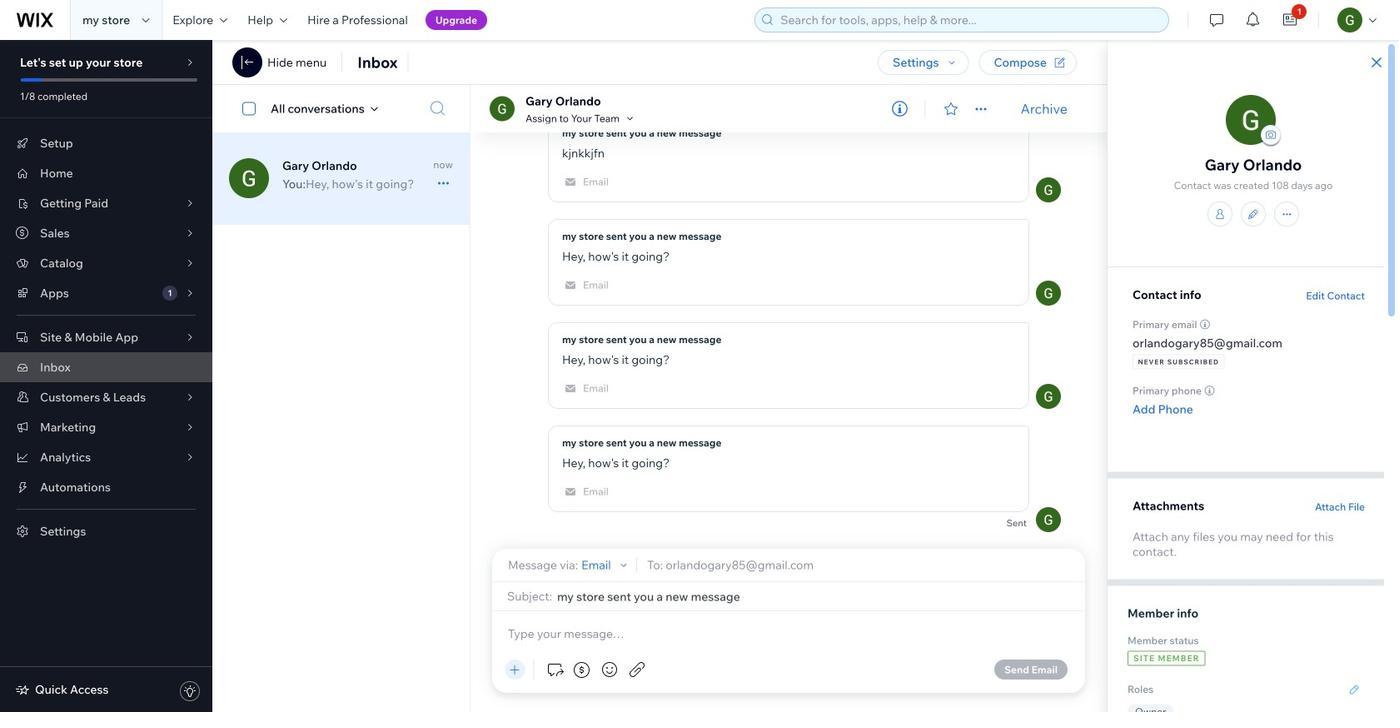 Task type: locate. For each thing, give the bounding box(es) containing it.
gary orlando image
[[229, 158, 269, 198], [1037, 384, 1062, 409]]

1 vertical spatial gary orlando image
[[1037, 384, 1062, 409]]

None field
[[557, 589, 1072, 604]]

emojis image
[[600, 660, 620, 680]]

0 vertical spatial gary orlando image
[[229, 158, 269, 198]]

files image
[[627, 660, 647, 680]]

None checkbox
[[233, 99, 271, 119]]

gary orlando image
[[1226, 95, 1276, 145], [490, 96, 515, 121], [1037, 177, 1062, 202], [1037, 281, 1062, 306], [1037, 507, 1062, 532]]

chat messages log
[[471, 116, 1107, 549]]

1 horizontal spatial gary orlando image
[[1037, 384, 1062, 409]]



Task type: vqa. For each thing, say whether or not it's contained in the screenshot.
PEOPLE
no



Task type: describe. For each thing, give the bounding box(es) containing it.
saved replies image
[[545, 660, 565, 680]]

sidebar element
[[0, 40, 212, 712]]

Type your message. Hit enter to submit. text field
[[506, 625, 1072, 643]]

Search for tools, apps, help & more... field
[[776, 8, 1164, 32]]

gary orlando image inside chat messages 'log'
[[1037, 384, 1062, 409]]

0 horizontal spatial gary orlando image
[[229, 158, 269, 198]]



